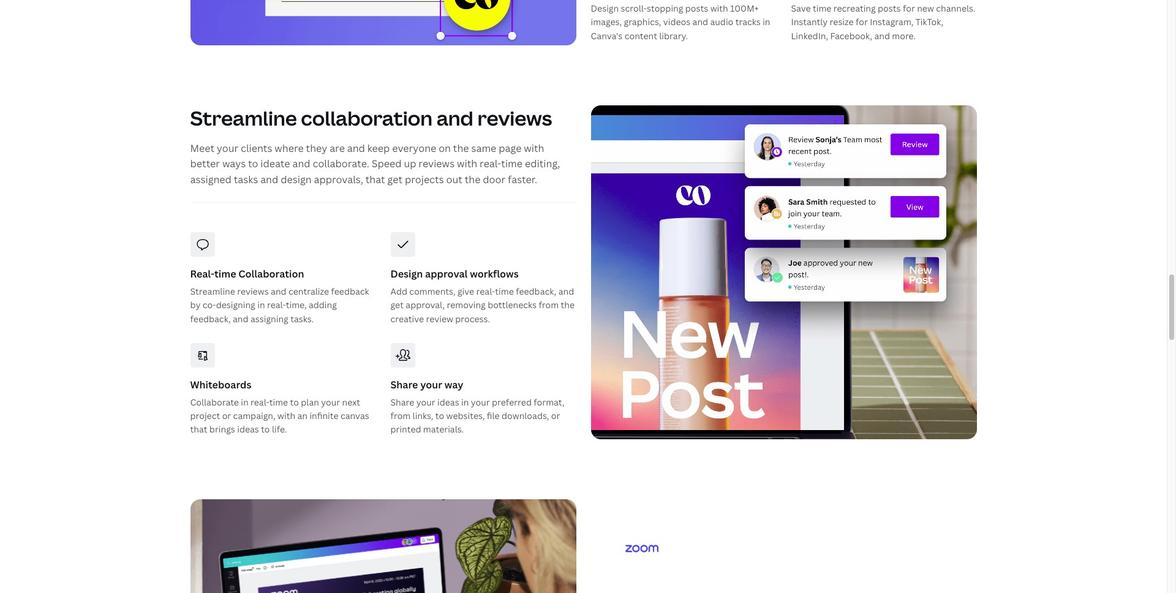 Task type: describe. For each thing, give the bounding box(es) containing it.
collaborate.
[[313, 157, 369, 170]]

add
[[391, 286, 408, 297]]

posts for with
[[686, 2, 709, 14]]

with inside whiteboards collaborate in real-time to plan your next project or campaign, with an infinite canvas that brings ideas to life.
[[278, 410, 295, 422]]

library.
[[660, 30, 688, 41]]

share your way share your ideas in your preferred format, from links, to websites, file downloads, or printed materials.
[[391, 378, 565, 435]]

same
[[472, 141, 497, 155]]

and inside design approval workflows add comments, give real-time feedback, and get approval, removing bottlenecks from the creative review process.
[[559, 286, 574, 297]]

bottlenecks
[[488, 299, 537, 311]]

time inside real-time collaboration streamline reviews and centralize feedback by co-designing in real-time, adding feedback, and assigning tasks.
[[215, 267, 236, 281]]

images,
[[591, 16, 622, 28]]

meet
[[190, 141, 214, 155]]

streamline collaboration and reviews
[[190, 105, 552, 131]]

channels.
[[937, 2, 976, 14]]

linkedin,
[[791, 30, 829, 41]]

streamline your workflow and increase productivity- 7 (1) image
[[591, 105, 977, 439]]

to inside meet your clients where they are and keep everyone on the same page with better ways to ideate and collaborate. speed up reviews with real-time editing, assigned tasks and design approvals, that get projects out the door faster.
[[248, 157, 258, 170]]

1 vertical spatial for
[[856, 16, 868, 28]]

an
[[298, 410, 308, 422]]

ideas inside the share your way share your ideas in your preferred format, from links, to websites, file downloads, or printed materials.
[[438, 396, 459, 408]]

collaboration
[[301, 105, 433, 131]]

up
[[404, 157, 416, 170]]

printed
[[391, 424, 421, 435]]

design for scroll-
[[591, 2, 619, 14]]

format,
[[534, 396, 565, 408]]

preferred
[[492, 396, 532, 408]]

design scroll-stopping posts with 100m+ images, graphics, videos and audio tracks in canva's content library.
[[591, 2, 771, 41]]

that inside meet your clients where they are and keep everyone on the same page with better ways to ideate and collaborate. speed up reviews with real-time editing, assigned tasks and design approvals, that get projects out the door faster.
[[366, 173, 385, 186]]

in inside the share your way share your ideas in your preferred format, from links, to websites, file downloads, or printed materials.
[[461, 396, 469, 408]]

real- inside whiteboards collaborate in real-time to plan your next project or campaign, with an infinite canvas that brings ideas to life.
[[251, 396, 270, 408]]

project
[[190, 410, 220, 422]]

content
[[625, 30, 658, 41]]

are
[[330, 141, 345, 155]]

to left plan
[[290, 396, 299, 408]]

or inside the share your way share your ideas in your preferred format, from links, to websites, file downloads, or printed materials.
[[551, 410, 560, 422]]

2 horizontal spatial reviews
[[478, 105, 552, 131]]

assigning
[[251, 313, 289, 325]]

brand templates (4) image
[[190, 0, 576, 45]]

editing,
[[525, 157, 560, 170]]

speed
[[372, 157, 402, 170]]

more.
[[892, 30, 916, 41]]

time inside whiteboards collaborate in real-time to plan your next project or campaign, with an infinite canvas that brings ideas to life.
[[269, 396, 288, 408]]

your left way
[[421, 378, 443, 392]]

next
[[342, 396, 360, 408]]

ways
[[222, 157, 246, 170]]

your inside meet your clients where they are and keep everyone on the same page with better ways to ideate and collaborate. speed up reviews with real-time editing, assigned tasks and design approvals, that get projects out the door faster.
[[217, 141, 239, 155]]

reviews inside meet your clients where they are and keep everyone on the same page with better ways to ideate and collaborate. speed up reviews with real-time editing, assigned tasks and design approvals, that get projects out the door faster.
[[419, 157, 455, 170]]

real-
[[190, 267, 215, 281]]

get inside meet your clients where they are and keep everyone on the same page with better ways to ideate and collaborate. speed up reviews with real-time editing, assigned tasks and design approvals, that get projects out the door faster.
[[388, 173, 403, 186]]

projects
[[405, 173, 444, 186]]

materials.
[[423, 424, 464, 435]]

new
[[918, 2, 934, 14]]

approval
[[425, 267, 468, 281]]

downloads,
[[502, 410, 549, 422]]

real-time collaboration streamline reviews and centralize feedback by co-designing in real-time, adding feedback, and assigning tasks.
[[190, 267, 369, 325]]

with up editing,
[[524, 141, 544, 155]]

0 vertical spatial for
[[903, 2, 915, 14]]

your up file
[[471, 396, 490, 408]]

real- inside meet your clients where they are and keep everyone on the same page with better ways to ideate and collaborate. speed up reviews with real-time editing, assigned tasks and design approvals, that get projects out the door faster.
[[480, 157, 501, 170]]

save time recreating posts for new channels. instantly resize for instagram, tiktok, linkedin, facebook, and more.
[[791, 2, 976, 41]]

time,
[[286, 299, 307, 311]]

time inside save time recreating posts for new channels. instantly resize for instagram, tiktok, linkedin, facebook, and more.
[[813, 2, 832, 14]]

tasks.
[[291, 313, 314, 325]]

and inside save time recreating posts for new channels. instantly resize for instagram, tiktok, linkedin, facebook, and more.
[[875, 30, 890, 41]]

design for approval
[[391, 267, 423, 281]]

reviews inside real-time collaboration streamline reviews and centralize feedback by co-designing in real-time, adding feedback, and assigning tasks.
[[237, 286, 269, 297]]

they
[[306, 141, 327, 155]]

creative
[[391, 313, 424, 325]]

out
[[446, 173, 463, 186]]

better
[[190, 157, 220, 170]]

stopping
[[647, 2, 684, 14]]

time inside design approval workflows add comments, give real-time feedback, and get approval, removing bottlenecks from the creative review process.
[[495, 286, 514, 297]]

door
[[483, 173, 506, 186]]

page
[[499, 141, 522, 155]]

by
[[190, 299, 201, 311]]

graphics,
[[624, 16, 661, 28]]

whiteboards collaborate in real-time to plan your next project or campaign, with an infinite canvas that brings ideas to life.
[[190, 378, 369, 435]]

campaign,
[[233, 410, 276, 422]]

meet your clients where they are and keep everyone on the same page with better ways to ideate and collaborate. speed up reviews with real-time editing, assigned tasks and design approvals, that get projects out the door faster.
[[190, 141, 560, 186]]

websites,
[[446, 410, 485, 422]]

design
[[281, 173, 312, 186]]

design approval workflows add comments, give real-time feedback, and get approval, removing bottlenecks from the creative review process.
[[391, 267, 575, 325]]

ideate
[[261, 157, 290, 170]]

with up out
[[457, 157, 478, 170]]

way
[[445, 378, 464, 392]]

tracks
[[736, 16, 761, 28]]



Task type: locate. For each thing, give the bounding box(es) containing it.
to left life.
[[261, 424, 270, 435]]

in up assigning
[[258, 299, 265, 311]]

give
[[458, 286, 474, 297]]

brings
[[209, 424, 235, 435]]

from up printed
[[391, 410, 411, 422]]

co-
[[203, 299, 216, 311]]

in up 'campaign,'
[[241, 396, 249, 408]]

streamline inside real-time collaboration streamline reviews and centralize feedback by co-designing in real-time, adding feedback, and assigning tasks.
[[190, 286, 235, 297]]

streamline up clients in the top of the page
[[190, 105, 297, 131]]

streamline up co-
[[190, 286, 235, 297]]

time down page
[[501, 157, 523, 170]]

posts up instagram,
[[878, 2, 901, 14]]

get inside design approval workflows add comments, give real-time feedback, and get approval, removing bottlenecks from the creative review process.
[[391, 299, 404, 311]]

from inside design approval workflows add comments, give real-time feedback, and get approval, removing bottlenecks from the creative review process.
[[539, 299, 559, 311]]

your inside whiteboards collaborate in real-time to plan your next project or campaign, with an infinite canvas that brings ideas to life.
[[321, 396, 340, 408]]

adding
[[309, 299, 337, 311]]

or
[[222, 410, 231, 422], [551, 410, 560, 422]]

reviews up 'designing'
[[237, 286, 269, 297]]

0 vertical spatial feedback,
[[516, 286, 557, 297]]

for left new
[[903, 2, 915, 14]]

0 horizontal spatial design
[[391, 267, 423, 281]]

design up the images,
[[591, 2, 619, 14]]

on
[[439, 141, 451, 155]]

canva's
[[591, 30, 623, 41]]

recreating
[[834, 2, 876, 14]]

2 share from the top
[[391, 396, 414, 408]]

1 horizontal spatial feedback,
[[516, 286, 557, 297]]

or up "brings"
[[222, 410, 231, 422]]

design
[[591, 2, 619, 14], [391, 267, 423, 281]]

from right bottlenecks
[[539, 299, 559, 311]]

that down 'speed'
[[366, 173, 385, 186]]

or inside whiteboards collaborate in real-time to plan your next project or campaign, with an infinite canvas that brings ideas to life.
[[222, 410, 231, 422]]

design up add
[[391, 267, 423, 281]]

process.
[[456, 313, 490, 325]]

1 horizontal spatial or
[[551, 410, 560, 422]]

file
[[487, 410, 500, 422]]

to up materials.
[[436, 410, 444, 422]]

time up instantly
[[813, 2, 832, 14]]

0 horizontal spatial feedback,
[[190, 313, 231, 325]]

with inside design scroll-stopping posts with 100m+ images, graphics, videos and audio tracks in canva's content library.
[[711, 2, 728, 14]]

1 vertical spatial that
[[190, 424, 207, 435]]

keep
[[368, 141, 390, 155]]

1 vertical spatial design
[[391, 267, 423, 281]]

the right the on
[[453, 141, 469, 155]]

time inside meet your clients where they are and keep everyone on the same page with better ways to ideate and collaborate. speed up reviews with real-time editing, assigned tasks and design approvals, that get projects out the door faster.
[[501, 157, 523, 170]]

or down format,
[[551, 410, 560, 422]]

in
[[763, 16, 771, 28], [258, 299, 265, 311], [241, 396, 249, 408], [461, 396, 469, 408]]

1 vertical spatial feedback,
[[190, 313, 231, 325]]

plan
[[301, 396, 319, 408]]

instantly
[[791, 16, 828, 28]]

that down project
[[190, 424, 207, 435]]

real- inside design approval workflows add comments, give real-time feedback, and get approval, removing bottlenecks from the creative review process.
[[477, 286, 495, 297]]

scroll-
[[621, 2, 647, 14]]

1 horizontal spatial design
[[591, 2, 619, 14]]

get down add
[[391, 299, 404, 311]]

collaboration
[[239, 267, 304, 281]]

in inside design scroll-stopping posts with 100m+ images, graphics, videos and audio tracks in canva's content library.
[[763, 16, 771, 28]]

1 vertical spatial ideas
[[237, 424, 259, 435]]

life.
[[272, 424, 287, 435]]

0 horizontal spatial ideas
[[237, 424, 259, 435]]

in inside real-time collaboration streamline reviews and centralize feedback by co-designing in real-time, adding feedback, and assigning tasks.
[[258, 299, 265, 311]]

1 horizontal spatial ideas
[[438, 396, 459, 408]]

2 posts from the left
[[878, 2, 901, 14]]

and inside design scroll-stopping posts with 100m+ images, graphics, videos and audio tracks in canva's content library.
[[693, 16, 708, 28]]

your up ways
[[217, 141, 239, 155]]

0 vertical spatial that
[[366, 173, 385, 186]]

that inside whiteboards collaborate in real-time to plan your next project or campaign, with an infinite canvas that brings ideas to life.
[[190, 424, 207, 435]]

get down 'speed'
[[388, 173, 403, 186]]

0 horizontal spatial for
[[856, 16, 868, 28]]

for down recreating
[[856, 16, 868, 28]]

your up links,
[[417, 396, 435, 408]]

feedback, inside design approval workflows add comments, give real-time feedback, and get approval, removing bottlenecks from the creative review process.
[[516, 286, 557, 297]]

approvals,
[[314, 173, 363, 186]]

in up websites,
[[461, 396, 469, 408]]

0 vertical spatial from
[[539, 299, 559, 311]]

canvas
[[341, 410, 369, 422]]

your
[[217, 141, 239, 155], [421, 378, 443, 392], [321, 396, 340, 408], [417, 396, 435, 408], [471, 396, 490, 408]]

that
[[366, 173, 385, 186], [190, 424, 207, 435]]

real-
[[480, 157, 501, 170], [477, 286, 495, 297], [267, 299, 286, 311], [251, 396, 270, 408]]

0 vertical spatial share
[[391, 378, 418, 392]]

get
[[388, 173, 403, 186], [391, 299, 404, 311]]

to down clients in the top of the page
[[248, 157, 258, 170]]

1 vertical spatial share
[[391, 396, 414, 408]]

ideas inside whiteboards collaborate in real-time to plan your next project or campaign, with an infinite canvas that brings ideas to life.
[[237, 424, 259, 435]]

audio
[[711, 16, 734, 28]]

tiktok,
[[916, 16, 944, 28]]

1 streamline from the top
[[190, 105, 297, 131]]

feedback, down co-
[[190, 313, 231, 325]]

tasks
[[234, 173, 258, 186]]

1 vertical spatial streamline
[[190, 286, 235, 297]]

ideas down 'campaign,'
[[237, 424, 259, 435]]

the right bottlenecks
[[561, 299, 575, 311]]

links,
[[413, 410, 434, 422]]

in right tracks
[[763, 16, 771, 28]]

0 horizontal spatial from
[[391, 410, 411, 422]]

feedback,
[[516, 286, 557, 297], [190, 313, 231, 325]]

videos
[[664, 16, 691, 28]]

posts
[[686, 2, 709, 14], [878, 2, 901, 14]]

designing
[[216, 299, 255, 311]]

0 horizontal spatial reviews
[[237, 286, 269, 297]]

feedback
[[331, 286, 369, 297]]

0 horizontal spatial that
[[190, 424, 207, 435]]

posts for for
[[878, 2, 901, 14]]

design inside design approval workflows add comments, give real-time feedback, and get approval, removing bottlenecks from the creative review process.
[[391, 267, 423, 281]]

1 horizontal spatial reviews
[[419, 157, 455, 170]]

1 or from the left
[[222, 410, 231, 422]]

real- inside real-time collaboration streamline reviews and centralize feedback by co-designing in real-time, adding feedback, and assigning tasks.
[[267, 299, 286, 311]]

resize
[[830, 16, 854, 28]]

ideas down way
[[438, 396, 459, 408]]

2 or from the left
[[551, 410, 560, 422]]

0 vertical spatial ideas
[[438, 396, 459, 408]]

with up life.
[[278, 410, 295, 422]]

posts up the videos
[[686, 2, 709, 14]]

1 vertical spatial get
[[391, 299, 404, 311]]

removing
[[447, 299, 486, 311]]

comments,
[[410, 286, 456, 297]]

1 horizontal spatial from
[[539, 299, 559, 311]]

whiteboards
[[190, 378, 252, 392]]

1 share from the top
[[391, 378, 418, 392]]

1 horizontal spatial for
[[903, 2, 915, 14]]

zoom image
[[625, 544, 659, 552]]

where
[[275, 141, 304, 155]]

time up life.
[[269, 396, 288, 408]]

the right out
[[465, 173, 481, 186]]

approval,
[[406, 299, 445, 311]]

0 vertical spatial the
[[453, 141, 469, 155]]

centralize
[[289, 286, 329, 297]]

instagram,
[[870, 16, 914, 28]]

with
[[711, 2, 728, 14], [524, 141, 544, 155], [457, 157, 478, 170], [278, 410, 295, 422]]

time up bottlenecks
[[495, 286, 514, 297]]

to
[[248, 157, 258, 170], [290, 396, 299, 408], [436, 410, 444, 422], [261, 424, 270, 435]]

collaborate
[[190, 396, 239, 408]]

from inside the share your way share your ideas in your preferred format, from links, to websites, file downloads, or printed materials.
[[391, 410, 411, 422]]

1 posts from the left
[[686, 2, 709, 14]]

0 vertical spatial design
[[591, 2, 619, 14]]

and
[[693, 16, 708, 28], [875, 30, 890, 41], [437, 105, 474, 131], [347, 141, 365, 155], [293, 157, 310, 170], [261, 173, 278, 186], [271, 286, 287, 297], [559, 286, 574, 297], [233, 313, 249, 325]]

0 vertical spatial streamline
[[190, 105, 297, 131]]

everyone
[[392, 141, 436, 155]]

time up 'designing'
[[215, 267, 236, 281]]

the
[[453, 141, 469, 155], [465, 173, 481, 186], [561, 299, 575, 311]]

1 vertical spatial reviews
[[419, 157, 455, 170]]

with up audio
[[711, 2, 728, 14]]

assigned
[[190, 173, 232, 186]]

reviews down the on
[[419, 157, 455, 170]]

posts inside design scroll-stopping posts with 100m+ images, graphics, videos and audio tracks in canva's content library.
[[686, 2, 709, 14]]

real- up door
[[480, 157, 501, 170]]

1 vertical spatial from
[[391, 410, 411, 422]]

2 streamline from the top
[[190, 286, 235, 297]]

clients
[[241, 141, 272, 155]]

facebook,
[[831, 30, 873, 41]]

0 horizontal spatial posts
[[686, 2, 709, 14]]

100m+
[[731, 2, 759, 14]]

design inside design scroll-stopping posts with 100m+ images, graphics, videos and audio tracks in canva's content library.
[[591, 2, 619, 14]]

2 vertical spatial the
[[561, 299, 575, 311]]

1 vertical spatial the
[[465, 173, 481, 186]]

1 horizontal spatial posts
[[878, 2, 901, 14]]

real- up assigning
[[267, 299, 286, 311]]

your up infinite
[[321, 396, 340, 408]]

0 vertical spatial get
[[388, 173, 403, 186]]

2 vertical spatial reviews
[[237, 286, 269, 297]]

save
[[791, 2, 811, 14]]

for
[[903, 2, 915, 14], [856, 16, 868, 28]]

review
[[426, 313, 453, 325]]

to inside the share your way share your ideas in your preferred format, from links, to websites, file downloads, or printed materials.
[[436, 410, 444, 422]]

0 horizontal spatial or
[[222, 410, 231, 422]]

reviews
[[478, 105, 552, 131], [419, 157, 455, 170], [237, 286, 269, 297]]

feedback, up bottlenecks
[[516, 286, 557, 297]]

1 horizontal spatial that
[[366, 173, 385, 186]]

feedback, inside real-time collaboration streamline reviews and centralize feedback by co-designing in real-time, adding feedback, and assigning tasks.
[[190, 313, 231, 325]]

0 vertical spatial reviews
[[478, 105, 552, 131]]

real- down workflows
[[477, 286, 495, 297]]

real- up 'campaign,'
[[251, 396, 270, 408]]

the inside design approval workflows add comments, give real-time feedback, and get approval, removing bottlenecks from the creative review process.
[[561, 299, 575, 311]]

workflows
[[470, 267, 519, 281]]

posts inside save time recreating posts for new channels. instantly resize for instagram, tiktok, linkedin, facebook, and more.
[[878, 2, 901, 14]]

faster.
[[508, 173, 537, 186]]

ideas
[[438, 396, 459, 408], [237, 424, 259, 435]]

reviews up page
[[478, 105, 552, 131]]

in inside whiteboards collaborate in real-time to plan your next project or campaign, with an infinite canvas that brings ideas to life.
[[241, 396, 249, 408]]

infinite
[[310, 410, 339, 422]]



Task type: vqa. For each thing, say whether or not it's contained in the screenshot.
the Resumes
no



